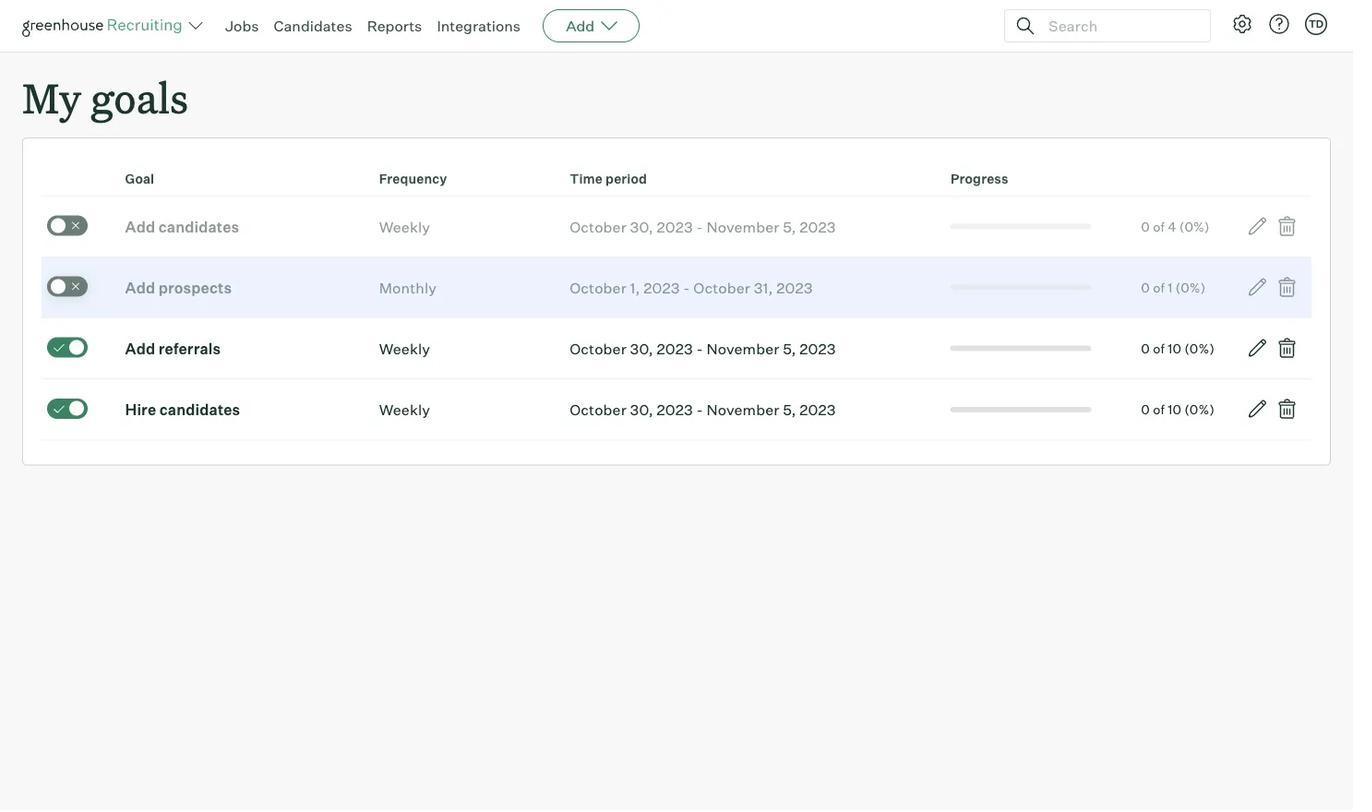 Task type: locate. For each thing, give the bounding box(es) containing it.
progress bar for add candidates
[[951, 224, 1092, 230]]

3 0 from the top
[[1142, 340, 1150, 357]]

2 progress bar from the top
[[951, 285, 1092, 291]]

2 30, from the top
[[630, 340, 654, 358]]

1 edit goal icon image from the top
[[1247, 215, 1269, 237]]

jobs link
[[225, 17, 259, 35]]

candidates
[[159, 218, 239, 236], [160, 400, 240, 419]]

goal
[[125, 171, 154, 187]]

2 10 from the top
[[1168, 401, 1182, 418]]

4 edit goal icon image from the top
[[1247, 398, 1269, 420]]

2023
[[657, 218, 693, 236], [800, 218, 836, 236], [644, 279, 680, 297], [777, 279, 813, 297], [657, 340, 693, 358], [800, 340, 836, 358], [657, 400, 693, 419], [800, 400, 836, 419]]

0 vertical spatial 10
[[1168, 340, 1182, 357]]

november for add referrals
[[707, 340, 780, 358]]

candidates link
[[274, 17, 352, 35]]

1 vertical spatial october 30, 2023 - november 5, 2023
[[570, 340, 836, 358]]

edit goal icon image
[[1247, 215, 1269, 237], [1247, 276, 1269, 298], [1247, 337, 1269, 359], [1247, 398, 1269, 420]]

integrations link
[[437, 17, 521, 35]]

3 30, from the top
[[630, 400, 654, 419]]

1 remove goal icon image from the top
[[1276, 215, 1299, 237]]

add inside popup button
[[566, 17, 595, 35]]

time
[[570, 171, 603, 187]]

3 5, from the top
[[783, 400, 796, 419]]

candidates
[[274, 17, 352, 35]]

november
[[707, 218, 780, 236], [707, 340, 780, 358], [707, 400, 780, 419]]

2 weekly from the top
[[379, 340, 430, 358]]

of for add referrals
[[1153, 340, 1165, 357]]

1 vertical spatial 10
[[1168, 401, 1182, 418]]

edit goal icon image for add candidates
[[1247, 215, 1269, 237]]

4 0 from the top
[[1142, 401, 1150, 418]]

goals
[[91, 70, 188, 125]]

2 november from the top
[[707, 340, 780, 358]]

2 october 30, 2023 - november 5, 2023 from the top
[[570, 340, 836, 358]]

edit goal icon image for add prospects
[[1247, 276, 1269, 298]]

(0%) for add candidates
[[1180, 219, 1210, 235]]

october 30, 2023 - november 5, 2023
[[570, 218, 836, 236], [570, 340, 836, 358], [570, 400, 836, 419]]

october 30, 2023 - november 5, 2023 for add referrals
[[570, 340, 836, 358]]

30, for hire candidates
[[630, 400, 654, 419]]

add for add
[[566, 17, 595, 35]]

october for add prospects
[[570, 279, 627, 297]]

1 vertical spatial 5,
[[783, 340, 796, 358]]

remove goal icon image
[[1276, 215, 1299, 237], [1276, 276, 1299, 298], [1276, 337, 1299, 359], [1276, 398, 1299, 420]]

3 of from the top
[[1153, 340, 1165, 357]]

0 vertical spatial november
[[707, 218, 780, 236]]

candidates for hire candidates
[[160, 400, 240, 419]]

- for add candidates
[[697, 218, 703, 236]]

2 0 from the top
[[1142, 280, 1150, 296]]

0 vertical spatial 30,
[[630, 218, 654, 236]]

jobs
[[225, 17, 259, 35]]

1 vertical spatial 0 of 10 (0%)
[[1142, 401, 1215, 418]]

1 weekly from the top
[[379, 218, 430, 236]]

add
[[566, 17, 595, 35], [125, 218, 155, 236], [125, 279, 155, 297], [125, 340, 155, 358]]

- for hire candidates
[[697, 400, 703, 419]]

0 vertical spatial october 30, 2023 - november 5, 2023
[[570, 218, 836, 236]]

progress bar
[[951, 224, 1092, 230], [951, 285, 1092, 291], [951, 346, 1092, 352], [951, 407, 1092, 412]]

1 5, from the top
[[783, 218, 796, 236]]

of for add prospects
[[1153, 280, 1165, 296]]

progress bar for hire candidates
[[951, 407, 1092, 412]]

1,
[[630, 279, 640, 297]]

None checkbox
[[47, 216, 88, 236], [47, 277, 88, 297], [47, 216, 88, 236], [47, 277, 88, 297]]

weekly for add referrals
[[379, 340, 430, 358]]

referrals
[[159, 340, 221, 358]]

5, for add referrals
[[783, 340, 796, 358]]

2 vertical spatial weekly
[[379, 400, 430, 419]]

1 vertical spatial november
[[707, 340, 780, 358]]

0 of 1 (0%)
[[1142, 280, 1206, 296]]

10 for add referrals
[[1168, 340, 1182, 357]]

candidates right "hire"
[[160, 400, 240, 419]]

of for hire candidates
[[1153, 401, 1165, 418]]

1 october 30, 2023 - november 5, 2023 from the top
[[570, 218, 836, 236]]

2 remove goal icon image from the top
[[1276, 276, 1299, 298]]

None checkbox
[[47, 338, 88, 358], [47, 399, 88, 419], [47, 338, 88, 358], [47, 399, 88, 419]]

0 for add prospects
[[1142, 280, 1150, 296]]

10
[[1168, 340, 1182, 357], [1168, 401, 1182, 418]]

-
[[697, 218, 703, 236], [684, 279, 690, 297], [697, 340, 703, 358], [697, 400, 703, 419]]

2 vertical spatial october 30, 2023 - november 5, 2023
[[570, 400, 836, 419]]

2 0 of 10 (0%) from the top
[[1142, 401, 1215, 418]]

4 of from the top
[[1153, 401, 1165, 418]]

5,
[[783, 218, 796, 236], [783, 340, 796, 358], [783, 400, 796, 419]]

reports link
[[367, 17, 422, 35]]

2 5, from the top
[[783, 340, 796, 358]]

4 remove goal icon image from the top
[[1276, 398, 1299, 420]]

1 vertical spatial candidates
[[160, 400, 240, 419]]

td button
[[1306, 13, 1328, 35]]

november for add candidates
[[707, 218, 780, 236]]

10 for hire candidates
[[1168, 401, 1182, 418]]

30, for add candidates
[[630, 218, 654, 236]]

time period
[[570, 171, 647, 187]]

(0%) for add prospects
[[1176, 280, 1206, 296]]

(0%) for add referrals
[[1185, 340, 1215, 357]]

0 of 10 (0%)
[[1142, 340, 1215, 357], [1142, 401, 1215, 418]]

5, for add candidates
[[783, 218, 796, 236]]

0 vertical spatial candidates
[[159, 218, 239, 236]]

remove goal icon image for hire candidates
[[1276, 398, 1299, 420]]

0 of 10 (0%) for hire candidates
[[1142, 401, 1215, 418]]

30,
[[630, 218, 654, 236], [630, 340, 654, 358], [630, 400, 654, 419]]

1 of from the top
[[1153, 219, 1165, 235]]

3 remove goal icon image from the top
[[1276, 337, 1299, 359]]

candidates up prospects
[[159, 218, 239, 236]]

october for add candidates
[[570, 218, 627, 236]]

october 30, 2023 - november 5, 2023 for hire candidates
[[570, 400, 836, 419]]

(0%)
[[1180, 219, 1210, 235], [1176, 280, 1206, 296], [1185, 340, 1215, 357], [1185, 401, 1215, 418]]

weekly for hire candidates
[[379, 400, 430, 419]]

candidates for add candidates
[[159, 218, 239, 236]]

td
[[1309, 18, 1324, 30]]

1 30, from the top
[[630, 218, 654, 236]]

4 progress bar from the top
[[951, 407, 1092, 412]]

1 10 from the top
[[1168, 340, 1182, 357]]

october 1, 2023 - october 31, 2023
[[570, 279, 813, 297]]

3 edit goal icon image from the top
[[1247, 337, 1269, 359]]

3 progress bar from the top
[[951, 346, 1092, 352]]

3 november from the top
[[707, 400, 780, 419]]

0 vertical spatial weekly
[[379, 218, 430, 236]]

2 vertical spatial 5,
[[783, 400, 796, 419]]

of
[[1153, 219, 1165, 235], [1153, 280, 1165, 296], [1153, 340, 1165, 357], [1153, 401, 1165, 418]]

3 weekly from the top
[[379, 400, 430, 419]]

0
[[1142, 219, 1150, 235], [1142, 280, 1150, 296], [1142, 340, 1150, 357], [1142, 401, 1150, 418]]

1 november from the top
[[707, 218, 780, 236]]

1 vertical spatial 30,
[[630, 340, 654, 358]]

2 edit goal icon image from the top
[[1247, 276, 1269, 298]]

0 of 4 (0%)
[[1142, 219, 1210, 235]]

1 progress bar from the top
[[951, 224, 1092, 230]]

october
[[570, 218, 627, 236], [570, 279, 627, 297], [694, 279, 751, 297], [570, 340, 627, 358], [570, 400, 627, 419]]

31,
[[754, 279, 773, 297]]

0 vertical spatial 0 of 10 (0%)
[[1142, 340, 1215, 357]]

greenhouse recruiting image
[[22, 15, 188, 37]]

3 october 30, 2023 - november 5, 2023 from the top
[[570, 400, 836, 419]]

1 vertical spatial weekly
[[379, 340, 430, 358]]

2 vertical spatial 30,
[[630, 400, 654, 419]]

4
[[1168, 219, 1177, 235]]

1 0 from the top
[[1142, 219, 1150, 235]]

remove goal icon image for add referrals
[[1276, 337, 1299, 359]]

0 vertical spatial 5,
[[783, 218, 796, 236]]

2 vertical spatial november
[[707, 400, 780, 419]]

1 0 of 10 (0%) from the top
[[1142, 340, 1215, 357]]

weekly
[[379, 218, 430, 236], [379, 340, 430, 358], [379, 400, 430, 419]]

2 of from the top
[[1153, 280, 1165, 296]]

progress
[[951, 171, 1009, 187]]

remove goal icon image for add candidates
[[1276, 215, 1299, 237]]



Task type: vqa. For each thing, say whether or not it's contained in the screenshot.


Task type: describe. For each thing, give the bounding box(es) containing it.
october for add referrals
[[570, 340, 627, 358]]

edit goal icon image for hire candidates
[[1247, 398, 1269, 420]]

frequency
[[379, 171, 447, 187]]

monthly
[[379, 279, 437, 297]]

edit goal icon image for add referrals
[[1247, 337, 1269, 359]]

0 for add referrals
[[1142, 340, 1150, 357]]

add button
[[543, 9, 640, 42]]

configure image
[[1232, 13, 1254, 35]]

my goals
[[22, 70, 188, 125]]

30, for add referrals
[[630, 340, 654, 358]]

add for add prospects
[[125, 279, 155, 297]]

november for hire candidates
[[707, 400, 780, 419]]

add referrals
[[125, 340, 221, 358]]

add for add candidates
[[125, 218, 155, 236]]

reports
[[367, 17, 422, 35]]

prospects
[[159, 279, 232, 297]]

of for add candidates
[[1153, 219, 1165, 235]]

add prospects
[[125, 279, 232, 297]]

0 for hire candidates
[[1142, 401, 1150, 418]]

0 for add candidates
[[1142, 219, 1150, 235]]

add candidates
[[125, 218, 239, 236]]

hire
[[125, 400, 156, 419]]

progress bar for add referrals
[[951, 346, 1092, 352]]

(0%) for hire candidates
[[1185, 401, 1215, 418]]

remove goal icon image for add prospects
[[1276, 276, 1299, 298]]

progress bar for add prospects
[[951, 285, 1092, 291]]

october for hire candidates
[[570, 400, 627, 419]]

- for add referrals
[[697, 340, 703, 358]]

1
[[1168, 280, 1173, 296]]

hire candidates
[[125, 400, 240, 419]]

my
[[22, 70, 81, 125]]

period
[[606, 171, 647, 187]]

- for add prospects
[[684, 279, 690, 297]]

Search text field
[[1044, 12, 1194, 39]]

weekly for add candidates
[[379, 218, 430, 236]]

td button
[[1302, 9, 1331, 39]]

0 of 10 (0%) for add referrals
[[1142, 340, 1215, 357]]

integrations
[[437, 17, 521, 35]]

october 30, 2023 - november 5, 2023 for add candidates
[[570, 218, 836, 236]]

add for add referrals
[[125, 340, 155, 358]]

5, for hire candidates
[[783, 400, 796, 419]]



